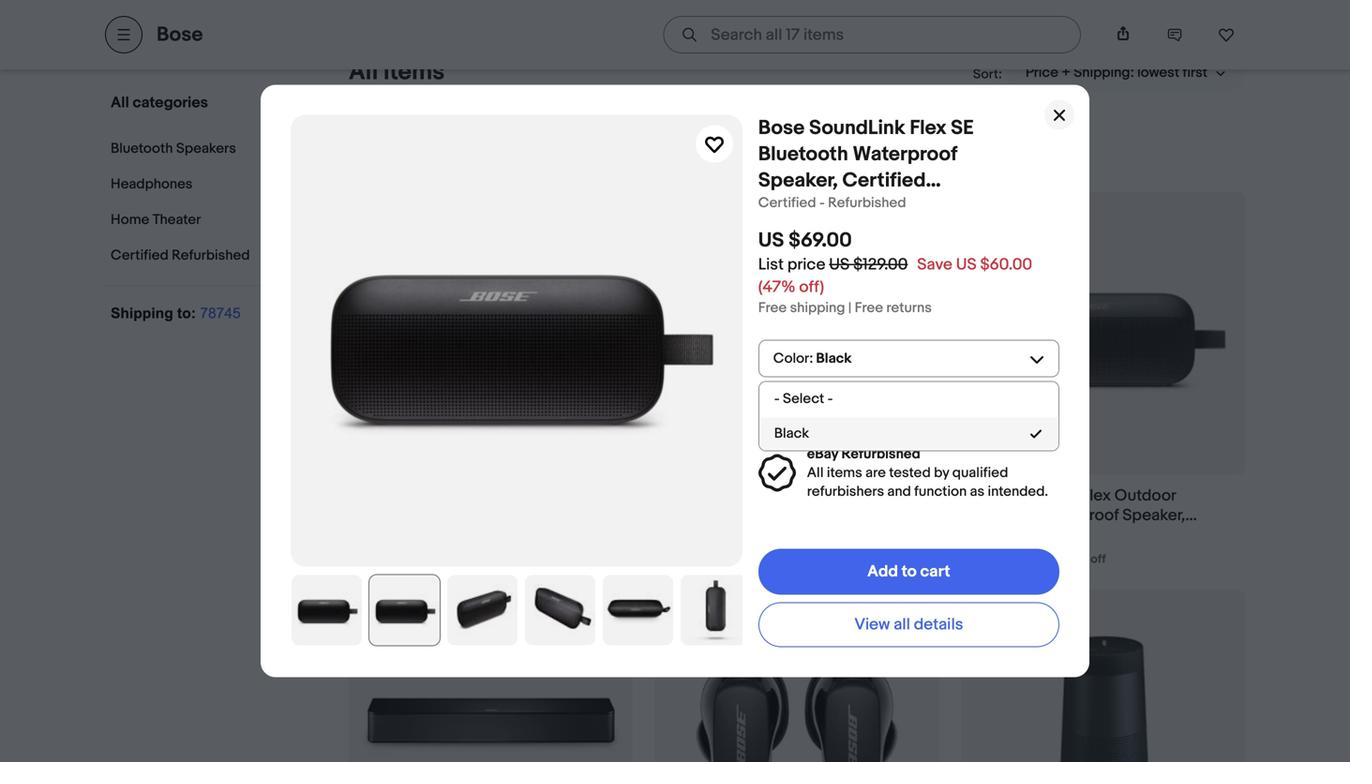 Task type: describe. For each thing, give the bounding box(es) containing it.
speaker, for bose soundlink flex se bluetooth waterproof speaker, certified refurbished
[[759, 168, 838, 193]]

certified - refurbished
[[759, 195, 907, 212]]

shipping
[[790, 300, 846, 317]]

list price: $129.00 47% off
[[349, 552, 494, 567]]

flex for se
[[910, 116, 947, 140]]

bose soundlink flex se bluetooth waterproof speaker, certified refurbished link
[[759, 116, 975, 219]]

free shipping | free returns
[[759, 300, 932, 317]]

off inside $94.00 list price: $149.00 37% off
[[1091, 552, 1107, 567]]

bose soundlink flex se bluetooth waterproof speaker, certified refurbished dialog
[[0, 0, 1351, 763]]

bose solo soundbar ii home theater, certified refurbished : quick view image
[[350, 626, 632, 763]]

list box inside bose soundlink flex se bluetooth waterproof speaker, certified refurbished dialog
[[759, 381, 1060, 452]]

34%
[[754, 552, 780, 567]]

all
[[894, 615, 911, 635]]

$94.00 list price: $149.00 37% off
[[962, 525, 1107, 567]]

bose quietcomfort ii noise cancelling headphones, certified refurbished : quick view image
[[657, 626, 938, 763]]

$94.00
[[962, 525, 1028, 550]]

certified for bose soundlink flex outdoor bluetooth waterproof speaker, certified refurbished
[[962, 526, 1028, 545]]

black inside list box
[[775, 426, 810, 442]]

Quantity: number field
[[825, 385, 1060, 423]]

speaker, for bose soundlink flex outdoor bluetooth waterproof speaker, certified refurbished
[[1123, 506, 1186, 526]]

are
[[866, 465, 886, 482]]

bose link
[[157, 23, 203, 47]]

flex for outdoor
[[1082, 487, 1112, 506]]

outdoor for flex
[[1115, 487, 1177, 506]]

certified up us $69.00
[[759, 195, 817, 212]]

bose soundlink revolve ii outdoor bluetooth speaker, certified refurbished : quick view image
[[963, 612, 1245, 763]]

price
[[788, 255, 826, 275]]

price: for $119.00
[[677, 552, 709, 567]]

intended.
[[988, 484, 1049, 501]]

$60.00
[[981, 255, 1033, 275]]

color:
[[774, 351, 814, 367]]

sort:
[[974, 67, 1003, 83]]

all items
[[349, 58, 445, 87]]

picture 5 of 6 image
[[603, 575, 674, 646]]

certified for bose soundlink micro outdoor bluetooth waterproof speaker, certified refurbished
[[655, 526, 722, 545]]

- select -
[[775, 391, 833, 408]]

bose soundlink flex se bluetooth waterproof speaker, certified refurbished : quick view image
[[350, 228, 632, 439]]

color: black
[[774, 351, 852, 367]]

1 vertical spatial $129.00
[[406, 552, 447, 567]]

us inside save us $60.00 (47% off)
[[957, 255, 977, 275]]

2 free from the left
[[855, 300, 884, 317]]

bose for bose soundlink micro outdoor bluetooth waterproof speaker, certified refurbished
[[655, 487, 693, 506]]

refurbished inside the ebay refurbished all items are tested by qualified refurbishers and function as intended.
[[842, 446, 921, 463]]

$119.00
[[712, 552, 750, 567]]

refurbished for bose soundlink flex outdoor bluetooth waterproof speaker, certified refurbished
[[1032, 526, 1121, 545]]

list for list price us $129.00
[[759, 255, 784, 275]]

price: inside $94.00 list price: $149.00 37% off
[[984, 552, 1016, 567]]

$129.00 inside bose soundlink flex se bluetooth waterproof speaker, certified refurbished dialog
[[854, 255, 908, 275]]

save us $60.00 (47% off)
[[759, 255, 1033, 297]]

picture 2 of 6 image
[[370, 575, 440, 646]]

bose soundlink micro outdoor bluetooth waterproof speaker, certified refurbished button
[[655, 487, 939, 545]]

soundlink for bose soundlink micro outdoor bluetooth waterproof speaker, certified refurbished
[[696, 487, 772, 506]]

items inside the ebay refurbished all items are tested by qualified refurbishers and function as intended.
[[827, 465, 863, 482]]

bose soundlink flex se bluetooth waterproof speaker, certified refurbished
[[759, 116, 975, 219]]

price: for $129.00
[[371, 552, 403, 567]]

view all details
[[855, 615, 964, 635]]

waterproof for bose soundlink flex outdoor bluetooth waterproof speaker, certified refurbished
[[1037, 506, 1120, 526]]

0 horizontal spatial items
[[384, 58, 445, 87]]

soundlink for bose soundlink flex se bluetooth waterproof speaker, certified refurbished
[[810, 116, 906, 140]]

outdoor for micro
[[821, 487, 882, 506]]

0 vertical spatial all
[[349, 58, 378, 87]]

0 vertical spatial black
[[817, 351, 852, 367]]

bose for bose soundlink flex se bluetooth waterproof speaker, certified refurbished
[[759, 116, 805, 140]]

$149.00
[[1019, 552, 1060, 567]]

us $69.00
[[759, 229, 853, 253]]

function
[[915, 484, 967, 501]]

waterproof for bose soundlink flex se bluetooth waterproof speaker, certified refurbished
[[853, 142, 958, 167]]

(47%
[[759, 278, 796, 297]]

0 horizontal spatial us
[[759, 229, 785, 253]]

qualified
[[953, 465, 1009, 482]]

as
[[971, 484, 985, 501]]

ebay
[[808, 446, 839, 463]]



Task type: locate. For each thing, give the bounding box(es) containing it.
2 horizontal spatial us
[[957, 255, 977, 275]]

picture 3 of 6 image
[[448, 575, 518, 646]]

list inside $94.00 list price: $149.00 37% off
[[962, 552, 981, 567]]

items
[[384, 58, 445, 87], [827, 465, 863, 482]]

add
[[868, 562, 899, 582]]

2 horizontal spatial waterproof
[[1037, 506, 1120, 526]]

1 off from the left
[[478, 552, 494, 567]]

waterproof down "se"
[[853, 142, 958, 167]]

and
[[888, 484, 912, 501]]

tested
[[890, 465, 931, 482]]

0 horizontal spatial outdoor
[[821, 487, 882, 506]]

bluetooth
[[759, 142, 849, 167], [655, 506, 727, 526], [962, 506, 1033, 526]]

returns
[[887, 300, 932, 317]]

certified up list price: $119.00 34% off
[[655, 526, 722, 545]]

outdoor inside bose soundlink micro outdoor bluetooth waterproof speaker, certified refurbished
[[821, 487, 882, 506]]

1 horizontal spatial items
[[827, 465, 863, 482]]

waterproof inside bose soundlink flex outdoor bluetooth waterproof speaker, certified refurbished
[[1037, 506, 1120, 526]]

1 horizontal spatial $129.00
[[854, 255, 908, 275]]

list
[[759, 255, 784, 275], [349, 552, 368, 567], [655, 552, 675, 567], [962, 552, 981, 567]]

list box containing - select -
[[759, 381, 1060, 452]]

bose inside bose soundlink flex outdoor bluetooth waterproof speaker, certified refurbished
[[962, 487, 999, 506]]

flex left "se"
[[910, 116, 947, 140]]

1 horizontal spatial price:
[[677, 552, 709, 567]]

bluetooth for bose soundlink flex outdoor bluetooth waterproof speaker, certified refurbished
[[962, 506, 1033, 526]]

list up (47%
[[759, 255, 784, 275]]

waterproof up 34% at the bottom of page
[[730, 506, 813, 526]]

list up the picture 1 of 6
[[349, 552, 368, 567]]

off right 34% at the bottom of page
[[783, 552, 798, 567]]

1 horizontal spatial free
[[855, 300, 884, 317]]

1 horizontal spatial off
[[783, 552, 798, 567]]

save
[[918, 255, 953, 275]]

all
[[349, 58, 378, 87], [808, 465, 824, 482]]

2 horizontal spatial -
[[828, 391, 833, 408]]

1 horizontal spatial -
[[820, 195, 825, 212]]

us down $69.00
[[830, 255, 850, 275]]

refurbished inside "bose soundlink flex se bluetooth waterproof speaker, certified refurbished"
[[759, 195, 872, 219]]

- left select
[[775, 391, 780, 408]]

bose soundlink micro outdoor bluetooth waterproof speaker, certified refurbished
[[655, 487, 882, 545]]

0 horizontal spatial bluetooth
[[655, 506, 727, 526]]

us up (47%
[[759, 229, 785, 253]]

list inside bose soundlink flex se bluetooth waterproof speaker, certified refurbished dialog
[[759, 255, 784, 275]]

free right |
[[855, 300, 884, 317]]

black
[[817, 351, 852, 367], [775, 426, 810, 442]]

bose soundlink flex outdoor bluetooth waterproof speaker, certified refurbished button
[[962, 487, 1246, 545]]

2 off from the left
[[783, 552, 798, 567]]

0 horizontal spatial waterproof
[[730, 506, 813, 526]]

add to cart button
[[759, 549, 1060, 595]]

list for list price: $129.00 47% off
[[349, 552, 368, 567]]

black right color:
[[817, 351, 852, 367]]

- up $69.00
[[820, 195, 825, 212]]

off
[[478, 552, 494, 567], [783, 552, 798, 567], [1091, 552, 1107, 567]]

flex inside bose soundlink flex outdoor bluetooth waterproof speaker, certified refurbished
[[1082, 487, 1112, 506]]

view all details link
[[759, 603, 1060, 648]]

select
[[783, 391, 825, 408]]

2 horizontal spatial soundlink
[[1003, 487, 1079, 506]]

waterproof inside "bose soundlink flex se bluetooth waterproof speaker, certified refurbished"
[[853, 142, 958, 167]]

se
[[951, 116, 975, 140]]

refurbished for bose soundlink flex se bluetooth waterproof speaker, certified refurbished
[[759, 195, 872, 219]]

bose inside "bose soundlink flex se bluetooth waterproof speaker, certified refurbished"
[[759, 116, 805, 140]]

micro
[[776, 487, 817, 506]]

1 horizontal spatial flex
[[1082, 487, 1112, 506]]

outdoor inside bose soundlink flex outdoor bluetooth waterproof speaker, certified refurbished
[[1115, 487, 1177, 506]]

soundlink inside bose soundlink micro outdoor bluetooth waterproof speaker, certified refurbished
[[696, 487, 772, 506]]

waterproof
[[853, 142, 958, 167], [730, 506, 813, 526], [1037, 506, 1120, 526]]

by
[[935, 465, 950, 482]]

refurbishers
[[808, 484, 885, 501]]

soundlink inside "bose soundlink flex se bluetooth waterproof speaker, certified refurbished"
[[810, 116, 906, 140]]

price: down '$94.00'
[[984, 552, 1016, 567]]

$129.00 left 47%
[[406, 552, 447, 567]]

$129.00
[[854, 255, 908, 275], [406, 552, 447, 567]]

off for list price: $119.00 34% off
[[783, 552, 798, 567]]

certified for bose soundlink flex se bluetooth waterproof speaker, certified refurbished
[[843, 168, 927, 193]]

add to cart
[[868, 562, 951, 582]]

certified up certified - refurbished
[[843, 168, 927, 193]]

price: left the "$119.00"
[[677, 552, 709, 567]]

$69.00
[[789, 229, 853, 253]]

flex
[[910, 116, 947, 140], [1082, 487, 1112, 506]]

quantity:
[[759, 396, 818, 412]]

1 price: from the left
[[371, 552, 403, 567]]

bluetooth up list price: $119.00 34% off
[[655, 506, 727, 526]]

0 horizontal spatial off
[[478, 552, 494, 567]]

1 horizontal spatial soundlink
[[810, 116, 906, 140]]

soundlink inside bose soundlink flex outdoor bluetooth waterproof speaker, certified refurbished
[[1003, 487, 1079, 506]]

ebay refurbished all items are tested by qualified refurbishers and function as intended.
[[808, 446, 1049, 501]]

3 price: from the left
[[984, 552, 1016, 567]]

1 horizontal spatial bluetooth
[[759, 142, 849, 167]]

2 horizontal spatial bluetooth
[[962, 506, 1033, 526]]

2 price: from the left
[[677, 552, 709, 567]]

bluetooth for bose soundlink flex se bluetooth waterproof speaker, certified refurbished
[[759, 142, 849, 167]]

list price us $129.00
[[759, 255, 908, 275]]

$129.00 up returns
[[854, 255, 908, 275]]

list for list price: $119.00 34% off
[[655, 552, 675, 567]]

list box
[[759, 381, 1060, 452]]

refurbished for bose soundlink micro outdoor bluetooth waterproof speaker, certified refurbished
[[725, 526, 815, 545]]

soundlink for bose soundlink flex outdoor bluetooth waterproof speaker, certified refurbished
[[1003, 487, 1079, 506]]

soundlink up $94.00 list price: $149.00 37% off
[[1003, 487, 1079, 506]]

us
[[759, 229, 785, 253], [830, 255, 850, 275], [957, 255, 977, 275]]

1 horizontal spatial black
[[817, 351, 852, 367]]

refurbished inside bose soundlink flex outdoor bluetooth waterproof speaker, certified refurbished
[[1032, 526, 1121, 545]]

waterproof up 37% at bottom right
[[1037, 506, 1120, 526]]

0 horizontal spatial soundlink
[[696, 487, 772, 506]]

details
[[914, 615, 964, 635]]

speaker, inside "bose soundlink flex se bluetooth waterproof speaker, certified refurbished"
[[759, 168, 838, 193]]

waterproof inside bose soundlink micro outdoor bluetooth waterproof speaker, certified refurbished
[[730, 506, 813, 526]]

bluetooth inside bose soundlink flex outdoor bluetooth waterproof speaker, certified refurbished
[[962, 506, 1033, 526]]

3 off from the left
[[1091, 552, 1107, 567]]

outdoor
[[821, 487, 882, 506], [1115, 487, 1177, 506]]

soundlink up certified - refurbished
[[810, 116, 906, 140]]

1 outdoor from the left
[[821, 487, 882, 506]]

37%
[[1064, 552, 1089, 567]]

|
[[849, 300, 852, 317]]

flex inside "bose soundlink flex se bluetooth waterproof speaker, certified refurbished"
[[910, 116, 947, 140]]

1 horizontal spatial waterproof
[[853, 142, 958, 167]]

bluetooth inside bose soundlink micro outdoor bluetooth waterproof speaker, certified refurbished
[[655, 506, 727, 526]]

1 vertical spatial items
[[827, 465, 863, 482]]

certified inside "bose soundlink flex se bluetooth waterproof speaker, certified refurbished"
[[843, 168, 927, 193]]

0 vertical spatial $129.00
[[854, 255, 908, 275]]

1 horizontal spatial all
[[808, 465, 824, 482]]

0 horizontal spatial $129.00
[[406, 552, 447, 567]]

0 horizontal spatial -
[[775, 391, 780, 408]]

us right save
[[957, 255, 977, 275]]

off)
[[800, 278, 825, 297]]

bluetooth inside "bose soundlink flex se bluetooth waterproof speaker, certified refurbished"
[[759, 142, 849, 167]]

certified inside bose soundlink micro outdoor bluetooth waterproof speaker, certified refurbished
[[655, 526, 722, 545]]

bose inside bose soundlink micro outdoor bluetooth waterproof speaker, certified refurbished
[[655, 487, 693, 506]]

view
[[855, 615, 891, 635]]

0 vertical spatial items
[[384, 58, 445, 87]]

waterproof for bose soundlink micro outdoor bluetooth waterproof speaker, certified refurbished
[[730, 506, 813, 526]]

bluetooth up certified - refurbished
[[759, 142, 849, 167]]

0 horizontal spatial all
[[349, 58, 378, 87]]

black down quantity:
[[775, 426, 810, 442]]

bose soundlink flex outdoor bluetooth waterproof speaker, certified refurbished
[[962, 487, 1186, 545]]

bose
[[157, 23, 203, 47], [759, 116, 805, 140], [655, 487, 693, 506], [962, 487, 999, 506]]

refurbished inside bose soundlink micro outdoor bluetooth waterproof speaker, certified refurbished
[[725, 526, 815, 545]]

refurbished
[[759, 195, 872, 219], [829, 195, 907, 212], [842, 446, 921, 463], [725, 526, 815, 545], [1032, 526, 1121, 545]]

price: up picture 2 of 6
[[371, 552, 403, 567]]

all inside the ebay refurbished all items are tested by qualified refurbishers and function as intended.
[[808, 465, 824, 482]]

bose soundlink micro outdoor bluetooth waterproof speaker, certified refurbished : quick view image
[[692, 193, 903, 475]]

flex up 37% at bottom right
[[1082, 487, 1112, 506]]

certified down as
[[962, 526, 1028, 545]]

off right 37% at bottom right
[[1091, 552, 1107, 567]]

bluetooth down as
[[962, 506, 1033, 526]]

2 horizontal spatial off
[[1091, 552, 1107, 567]]

off right 47%
[[478, 552, 494, 567]]

bose for bose soundlink flex outdoor bluetooth waterproof speaker, certified refurbished
[[962, 487, 999, 506]]

1 vertical spatial all
[[808, 465, 824, 482]]

soundlink left micro
[[696, 487, 772, 506]]

0 horizontal spatial flex
[[910, 116, 947, 140]]

picture 1 of 6 image
[[292, 575, 362, 646]]

1 horizontal spatial outdoor
[[1115, 487, 1177, 506]]

- right select
[[828, 391, 833, 408]]

list up picture 5 of 6
[[655, 552, 675, 567]]

speaker,
[[759, 168, 838, 193], [817, 506, 880, 526], [1123, 506, 1186, 526]]

picture 6 of 6 image
[[681, 575, 751, 646]]

0 horizontal spatial free
[[759, 300, 787, 317]]

cart
[[921, 562, 951, 582]]

2 horizontal spatial price:
[[984, 552, 1016, 567]]

1 horizontal spatial us
[[830, 255, 850, 275]]

speaker, inside bose soundlink flex outdoor bluetooth waterproof speaker, certified refurbished
[[1123, 506, 1186, 526]]

certified
[[843, 168, 927, 193], [759, 195, 817, 212], [655, 526, 722, 545], [962, 526, 1028, 545]]

-
[[820, 195, 825, 212], [775, 391, 780, 408], [828, 391, 833, 408]]

list price: $119.00 34% off
[[655, 552, 798, 567]]

0 vertical spatial flex
[[910, 116, 947, 140]]

bose for bose link
[[157, 23, 203, 47]]

1 vertical spatial flex
[[1082, 487, 1112, 506]]

picture 4 of 6 image
[[525, 575, 596, 646]]

1 vertical spatial black
[[775, 426, 810, 442]]

to
[[902, 562, 917, 582]]

bose soundlink flex outdoor bluetooth waterproof speaker, certified refurbished : quick view image
[[963, 228, 1245, 439]]

1 free from the left
[[759, 300, 787, 317]]

speaker, for bose soundlink micro outdoor bluetooth waterproof speaker, certified refurbished
[[817, 506, 880, 526]]

0 horizontal spatial black
[[775, 426, 810, 442]]

speaker, inside bose soundlink micro outdoor bluetooth waterproof speaker, certified refurbished
[[817, 506, 880, 526]]

list down '$94.00'
[[962, 552, 981, 567]]

save this seller bose image
[[1219, 26, 1236, 43]]

off for list price: $129.00 47% off
[[478, 552, 494, 567]]

free down (47%
[[759, 300, 787, 317]]

free
[[759, 300, 787, 317], [855, 300, 884, 317]]

price:
[[371, 552, 403, 567], [677, 552, 709, 567], [984, 552, 1016, 567]]

bluetooth for bose soundlink micro outdoor bluetooth waterproof speaker, certified refurbished
[[655, 506, 727, 526]]

47%
[[450, 552, 476, 567]]

0 horizontal spatial price:
[[371, 552, 403, 567]]

2 outdoor from the left
[[1115, 487, 1177, 506]]

soundlink
[[810, 116, 906, 140], [696, 487, 772, 506], [1003, 487, 1079, 506]]

certified inside bose soundlink flex outdoor bluetooth waterproof speaker, certified refurbished
[[962, 526, 1028, 545]]



Task type: vqa. For each thing, say whether or not it's contained in the screenshot.
item in the BUTTON
no



